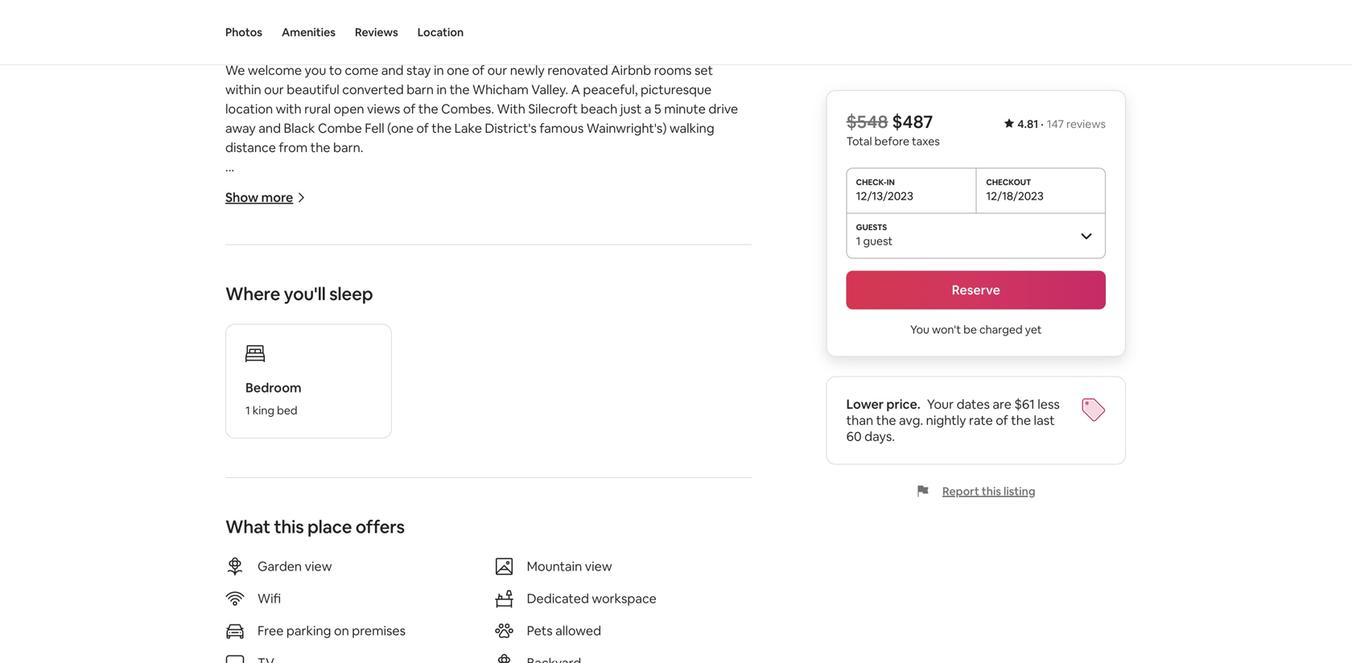Task type: vqa. For each thing, say whether or not it's contained in the screenshot.
the your within Due to the location of the barn the Wifi is run through a Satellite dish and therefore can be tempromental depending on the weather so we appologise in advance if this causes any disruption during your stay.
yes



Task type: locate. For each thing, give the bounding box(es) containing it.
1 vertical spatial location
[[291, 603, 339, 619]]

on up stay.
[[399, 622, 414, 639]]

bed down bedroom
[[277, 403, 298, 418]]

occasionally
[[616, 468, 688, 484]]

dogs up occasionally
[[622, 448, 652, 465]]

of inside due to the location of the barn the wifi is run through a satellite dish and therefore can be tempromental depending on the weather so we appologise in advance if this causes any disruption during your stay.
[[341, 603, 354, 619]]

the up 'up'
[[608, 332, 630, 349]]

within down welcome
[[225, 81, 261, 98]]

1 horizontal spatial through
[[492, 603, 540, 619]]

peaceful,
[[583, 81, 638, 98]]

0 vertical spatial also
[[422, 332, 445, 349]]

king down bedroom
[[253, 403, 275, 418]]

the for the barn is set within large gardens enclosed with fencing. we are dog friendly so feel free to bring your dog along for an adventure (up to 2 well behaved dogs welcome, please also note we have 2 super friendly dogs of our own that are occasionally out in the garden)
[[225, 429, 248, 446]]

barn inside due to the location of the barn the wifi is run through a satellite dish and therefore can be tempromental depending on the weather so we appologise in advance if this causes any disruption during your stay.
[[379, 603, 407, 619]]

0 vertical spatial rooms
[[654, 62, 692, 78]]

1 vertical spatial king
[[253, 403, 275, 418]]

is inside the barn is set within large gardens enclosed with fencing. we are dog friendly so feel free to bring your dog along for an adventure (up to 2 well behaved dogs welcome, please also note we have 2 super friendly dogs of our own that are occasionally out in the garden)
[[281, 429, 290, 446]]

for inside "a beautiful spacious room with views of black combe fell from the window, a king size bed with a luxury hypnos mattress for ultimate comfort and relaxation after a day out exploring. on a clear day you can also see the sea from your bed. the rooms is equiped with a kettle and toaster so you can enjoy a morning coffee & soak up the views from your room before you head out on your adventures."
[[432, 313, 449, 330]]

with up mattress
[[382, 294, 408, 310]]

bed inside bedroom 1 king bed
[[277, 403, 298, 418]]

with inside the barn is set within large gardens enclosed with fencing. we are dog friendly so feel free to bring your dog along for an adventure (up to 2 well behaved dogs welcome, please also note we have 2 super friendly dogs of our own that are occasionally out in the garden)
[[493, 429, 518, 446]]

also inside "a beautiful spacious room with views of black combe fell from the window, a king size bed with a luxury hypnos mattress for ultimate comfort and relaxation after a day out exploring. on a clear day you can also see the sea from your bed. the rooms is equiped with a kettle and toaster so you can enjoy a morning coffee & soak up the views from your room before you head out on your adventures."
[[422, 332, 445, 349]]

be inside due to the location of the barn the wifi is run through a satellite dish and therefore can be tempromental depending on the weather so we appologise in advance if this causes any disruption during your stay.
[[225, 622, 241, 639]]

barn
[[407, 81, 434, 98], [508, 178, 536, 194], [251, 429, 278, 446], [379, 603, 407, 619]]

we
[[323, 468, 341, 484], [508, 622, 526, 639]]

a inside the airbnb has a seperate entrance to the main barn and consists of two private newly renovated en-suite bedrooms.
[[317, 178, 324, 194]]

guest
[[863, 234, 893, 248]]

dogs
[[622, 448, 652, 465], [469, 468, 498, 484]]

0 vertical spatial king
[[681, 294, 706, 310]]

hypnos
[[329, 313, 374, 330]]

is inside due to the location of the barn the wifi is run through a satellite dish and therefore can be tempromental depending on the weather so we appologise in advance if this causes any disruption during your stay.
[[458, 603, 467, 619]]

0 horizontal spatial we
[[323, 468, 341, 484]]

0 vertical spatial a
[[571, 81, 580, 98]]

what
[[225, 516, 270, 538]]

0 horizontal spatial does
[[271, 545, 300, 561]]

&
[[576, 352, 584, 368]]

beautiful inside "a beautiful spacious room with views of black combe fell from the window, a king size bed with a luxury hypnos mattress for ultimate comfort and relaxation after a day out exploring. on a clear day you can also see the sea from your bed. the rooms is equiped with a kettle and toaster so you can enjoy a morning coffee & soak up the views from your room before you head out on your adventures."
[[237, 294, 290, 310]]

1 vertical spatial we
[[572, 429, 591, 446]]

0 horizontal spatial friendly
[[421, 468, 466, 484]]

1 vertical spatial beautiful
[[237, 294, 290, 310]]

so left feel
[[690, 429, 704, 446]]

0 horizontal spatial views
[[367, 101, 400, 117]]

taxes
[[912, 134, 940, 149]]

1 vertical spatial fell
[[543, 294, 563, 310]]

this for place
[[274, 516, 304, 538]]

we inside we welcome you to come and stay in one of our newly renovated airbnb rooms set within our beautiful converted barn in the whicham valley. a peaceful, picturesque location with rural open views of the combes. with silecroft beach just a 5 minute drive away and black combe fell (one of the lake district's famous wainwright's) walking distance from the barn.
[[225, 62, 245, 78]]

0 vertical spatial bed
[[225, 313, 249, 330]]

0 horizontal spatial newly
[[510, 62, 545, 78]]

set inside the barn is set within large gardens enclosed with fencing. we are dog friendly so feel free to bring your dog along for an adventure (up to 2 well behaved dogs welcome, please also note we have 2 super friendly dogs of our own that are occasionally out in the garden)
[[292, 429, 311, 446]]

out down welcome,
[[691, 468, 711, 484]]

0 horizontal spatial so
[[372, 352, 386, 368]]

suite
[[308, 197, 338, 214]]

within inside we welcome you to come and stay in one of our newly renovated airbnb rooms set within our beautiful converted barn in the whicham valley. a peaceful, picturesque location with rural open views of the combes. with silecroft beach just a 5 minute drive away and black combe fell (one of the lake district's famous wainwright's) walking distance from the barn.
[[225, 81, 261, 98]]

renovated
[[548, 62, 608, 78], [225, 197, 286, 214]]

we down photos
[[225, 62, 245, 78]]

photos button
[[225, 0, 262, 64]]

on right head
[[412, 371, 427, 388]]

barn inside the barn is set within large gardens enclosed with fencing. we are dog friendly so feel free to bring your dog along for an adventure (up to 2 well behaved dogs welcome, please also note we have 2 super friendly dogs of our own that are occasionally out in the garden)
[[251, 429, 278, 446]]

silecroft
[[528, 101, 578, 117]]

1 vertical spatial for
[[393, 448, 411, 465]]

a inside we welcome you to come and stay in one of our newly renovated airbnb rooms set within our beautiful converted barn in the whicham valley. a peaceful, picturesque location with rural open views of the combes. with silecroft beach just a 5 minute drive away and black combe fell (one of the lake district's famous wainwright's) walking distance from the barn.
[[645, 101, 652, 117]]

whicham
[[473, 81, 529, 98]]

and left consists on the top of page
[[538, 178, 561, 194]]

1 horizontal spatial so
[[492, 622, 506, 639]]

from up relaxation
[[565, 294, 594, 310]]

the barn is set within large gardens enclosed with fencing. we are dog friendly so feel free to bring your dog along for an adventure (up to 2 well behaved dogs welcome, please also note we have 2 super friendly dogs of our own that are occasionally out in the garden)
[[225, 429, 750, 503]]

to left 'come'
[[329, 62, 342, 78]]

views up mattress
[[411, 294, 444, 310]]

0 vertical spatial out
[[708, 313, 728, 330]]

1 vertical spatial dogs
[[469, 468, 498, 484]]

than
[[847, 412, 874, 429]]

0 vertical spatial newly
[[510, 62, 545, 78]]

the inside the barn is set within large gardens enclosed with fencing. we are dog friendly so feel free to bring your dog along for an adventure (up to 2 well behaved dogs welcome, please also note we have 2 super friendly dogs of our own that are occasionally out in the garden)
[[727, 468, 747, 484]]

one
[[447, 62, 469, 78]]

airbnb inside the airbnb has a seperate entrance to the main barn and consists of two private newly renovated en-suite bedrooms.
[[251, 178, 291, 194]]

is inside "a beautiful spacious room with views of black combe fell from the window, a king size bed with a luxury hypnos mattress for ultimate comfort and relaxation after a day out exploring. on a clear day you can also see the sea from your bed. the rooms is equiped with a kettle and toaster so you can enjoy a morning coffee & soak up the views from your room before you head out on your adventures."
[[674, 332, 682, 349]]

the inside the barn is set within large gardens enclosed with fencing. we are dog friendly so feel free to bring your dog along for an adventure (up to 2 well behaved dogs welcome, please also note we have 2 super friendly dogs of our own that are occasionally out in the garden)
[[225, 429, 248, 446]]

1 vertical spatial bed
[[277, 403, 298, 418]]

enjoy
[[437, 352, 469, 368]]

location up away
[[225, 101, 273, 117]]

1 vertical spatial this
[[274, 516, 304, 538]]

out inside the barn is set within large gardens enclosed with fencing. we are dog friendly so feel free to bring your dog along for an adventure (up to 2 well behaved dogs welcome, please also note we have 2 super friendly dogs of our own that are occasionally out in the garden)
[[691, 468, 711, 484]]

reviews
[[355, 25, 398, 39]]

0 vertical spatial are
[[993, 396, 1012, 413]]

combe up barn. on the top left of page
[[318, 120, 362, 136]]

set up bring
[[292, 429, 311, 446]]

0 vertical spatial views
[[367, 101, 400, 117]]

this right if
[[674, 622, 695, 639]]

this inside due to the location of the barn the wifi is run through a satellite dish and therefore can be tempromental depending on the weather so we appologise in advance if this causes any disruption during your stay.
[[674, 622, 695, 639]]

2 vertical spatial out
[[691, 468, 711, 484]]

view up the dedicated workspace
[[585, 558, 612, 575]]

through up pets
[[492, 603, 540, 619]]

1 left guest
[[856, 234, 861, 248]]

0 horizontal spatial black
[[284, 120, 315, 136]]

a up on
[[280, 313, 287, 330]]

does right the tv in the bottom of the page
[[271, 545, 300, 561]]

satellite
[[553, 603, 600, 619]]

1 vertical spatial set
[[292, 429, 311, 446]]

0 vertical spatial through
[[553, 545, 601, 561]]

where
[[225, 282, 280, 305]]

black inside we welcome you to come and stay in one of our newly renovated airbnb rooms set within our beautiful converted barn in the whicham valley. a peaceful, picturesque location with rural open views of the combes. with silecroft beach just a 5 minute drive away and black combe fell (one of the lake district's famous wainwright's) walking distance from the barn.
[[284, 120, 315, 136]]

amenities button
[[282, 0, 336, 64]]

0 vertical spatial is
[[674, 332, 682, 349]]

for up see
[[432, 313, 449, 330]]

0 horizontal spatial renovated
[[225, 197, 286, 214]]

1 horizontal spatial wifi
[[432, 603, 456, 619]]

lower
[[847, 396, 884, 413]]

2 horizontal spatial wifi
[[604, 545, 627, 561]]

wifi inside due to the location of the barn the wifi is run through a satellite dish and therefore can be tempromental depending on the weather so we appologise in advance if this causes any disruption during your stay.
[[432, 603, 456, 619]]

barn inside we welcome you to come and stay in one of our newly renovated airbnb rooms set within our beautiful converted barn in the whicham valley. a peaceful, picturesque location with rural open views of the combes. with silecroft beach just a 5 minute drive away and black combe fell (one of the lake district's famous wainwright's) walking distance from the barn.
[[407, 81, 434, 98]]

a
[[571, 81, 580, 98], [225, 294, 235, 310]]

you won't be charged yet
[[911, 322, 1042, 337]]

your down depending
[[353, 642, 379, 658]]

0 vertical spatial we
[[225, 62, 245, 78]]

the right 'up'
[[636, 352, 656, 368]]

this for listing
[[982, 484, 1001, 499]]

1 horizontal spatial room
[[347, 294, 379, 310]]

also left see
[[422, 332, 445, 349]]

0 vertical spatial location
[[225, 101, 273, 117]]

garden)
[[225, 487, 272, 503]]

this up "not"
[[274, 516, 304, 538]]

dedicated workspace
[[527, 590, 657, 607]]

freeview
[[356, 545, 408, 561]]

the up relaxation
[[597, 294, 617, 310]]

won't
[[932, 322, 961, 337]]

1 view from the left
[[305, 558, 332, 575]]

1 vertical spatial within
[[314, 429, 350, 446]]

within left large in the left of the page
[[314, 429, 350, 446]]

barn right main
[[508, 178, 536, 194]]

airbnb left has
[[251, 178, 291, 194]]

1 vertical spatial have
[[326, 545, 354, 561]]

private
[[656, 178, 697, 194]]

through
[[553, 545, 601, 561], [305, 564, 352, 581], [492, 603, 540, 619]]

0 vertical spatial airbnb
[[611, 62, 651, 78]]

after
[[642, 313, 671, 330]]

1 horizontal spatial within
[[314, 429, 350, 446]]

stay
[[407, 62, 431, 78]]

newly inside we welcome you to come and stay in one of our newly renovated airbnb rooms set within our beautiful converted barn in the whicham valley. a peaceful, picturesque location with rural open views of the combes. with silecroft beach just a 5 minute drive away and black combe fell (one of the lake district's famous wainwright's) walking distance from the barn.
[[510, 62, 545, 78]]

have inside the tv does not have freeview channels but does work through wifi to watch programmes through netflix, prime and bbc iplayer etc.
[[326, 545, 354, 561]]

on up during on the left bottom of page
[[334, 623, 349, 639]]

0 vertical spatial our
[[488, 62, 507, 78]]

0 vertical spatial within
[[225, 81, 261, 98]]

0 horizontal spatial our
[[264, 81, 284, 98]]

report
[[943, 484, 980, 499]]

place
[[308, 516, 352, 538]]

show more
[[225, 189, 293, 206]]

black
[[284, 120, 315, 136], [462, 294, 493, 310]]

a left 5
[[645, 101, 652, 117]]

1 vertical spatial before
[[289, 371, 329, 388]]

so up head
[[372, 352, 386, 368]]

our up the whicham
[[488, 62, 507, 78]]

more
[[261, 189, 293, 206]]

1 vertical spatial can
[[413, 352, 435, 368]]

0 horizontal spatial be
[[225, 622, 241, 639]]

location inside we welcome you to come and stay in one of our newly renovated airbnb rooms set within our beautiful converted barn in the whicham valley. a peaceful, picturesque location with rural open views of the combes. with silecroft beach just a 5 minute drive away and black combe fell (one of the lake district's famous wainwright's) walking distance from the barn.
[[225, 101, 273, 117]]

combe inside we welcome you to come and stay in one of our newly renovated airbnb rooms set within our beautiful converted barn in the whicham valley. a peaceful, picturesque location with rural open views of the combes. with silecroft beach just a 5 minute drive away and black combe fell (one of the lake district's famous wainwright's) walking distance from the barn.
[[318, 120, 362, 136]]

1 horizontal spatial black
[[462, 294, 493, 310]]

a up pets
[[543, 603, 550, 619]]

room up hypnos
[[347, 294, 379, 310]]

0 horizontal spatial day
[[349, 332, 370, 349]]

also down bring
[[267, 468, 290, 484]]

iplayer
[[490, 564, 528, 581]]

1 vertical spatial be
[[225, 622, 241, 639]]

2 vertical spatial so
[[492, 622, 506, 639]]

of up free parking on premises at the bottom of the page
[[341, 603, 354, 619]]

can left enjoy
[[413, 352, 435, 368]]

0 horizontal spatial fell
[[365, 120, 384, 136]]

1
[[856, 234, 861, 248], [246, 403, 250, 418]]

day up equiped
[[684, 313, 705, 330]]

we up behaved
[[572, 429, 591, 446]]

are down behaved
[[594, 468, 613, 484]]

before inside $548 $487 total before taxes
[[875, 134, 910, 149]]

a inside we welcome you to come and stay in one of our newly renovated airbnb rooms set within our beautiful converted barn in the whicham valley. a peaceful, picturesque location with rural open views of the combes. with silecroft beach just a 5 minute drive away and black combe fell (one of the lake district's famous wainwright's) walking distance from the barn.
[[571, 81, 580, 98]]

we welcome you to come and stay in one of our newly renovated airbnb rooms set within our beautiful converted barn in the whicham valley. a peaceful, picturesque location with rural open views of the combes. with silecroft beach just a 5 minute drive away and black combe fell (one of the lake district's famous wainwright's) walking distance from the barn.
[[225, 62, 741, 156]]

view for garden view
[[305, 558, 332, 575]]

2 horizontal spatial this
[[982, 484, 1001, 499]]

0 horizontal spatial king
[[253, 403, 275, 418]]

1 vertical spatial room
[[255, 371, 286, 388]]

0 horizontal spatial set
[[292, 429, 311, 446]]

our inside the barn is set within large gardens enclosed with fencing. we are dog friendly so feel free to bring your dog along for an adventure (up to 2 well behaved dogs welcome, please also note we have 2 super friendly dogs of our own that are occasionally out in the garden)
[[516, 468, 536, 484]]

through up the etc.
[[553, 545, 601, 561]]

0 vertical spatial this
[[982, 484, 1001, 499]]

12/18/2023
[[986, 189, 1044, 203]]

barn down stay
[[407, 81, 434, 98]]

so inside "a beautiful spacious room with views of black combe fell from the window, a king size bed with a luxury hypnos mattress for ultimate comfort and relaxation after a day out exploring. on a clear day you can also see the sea from your bed. the rooms is equiped with a kettle and toaster so you can enjoy a morning coffee & soak up the views from your room before you head out on your adventures."
[[372, 352, 386, 368]]

view right the garden
[[305, 558, 332, 575]]

to right entrance
[[438, 178, 451, 194]]

1 horizontal spatial does
[[489, 545, 518, 561]]

combe inside "a beautiful spacious room with views of black combe fell from the window, a king size bed with a luxury hypnos mattress for ultimate comfort and relaxation after a day out exploring. on a clear day you can also see the sea from your bed. the rooms is equiped with a kettle and toaster so you can enjoy a morning coffee & soak up the views from your room before you head out on your adventures."
[[496, 294, 540, 310]]

1 vertical spatial a
[[225, 294, 235, 310]]

location up parking
[[291, 603, 339, 619]]

and
[[381, 62, 404, 78], [259, 120, 281, 136], [538, 178, 561, 194], [556, 313, 578, 330], [301, 352, 324, 368], [437, 564, 459, 581], [630, 603, 652, 619]]

the down "distance" in the top of the page
[[225, 178, 248, 194]]

friendly up welcome,
[[642, 429, 687, 446]]

out down 'size'
[[708, 313, 728, 330]]

1 vertical spatial newly
[[700, 178, 734, 194]]

2 horizontal spatial views
[[658, 352, 692, 368]]

the for the airbnb has a seperate entrance to the main barn and consists of two private newly renovated en-suite bedrooms.
[[225, 178, 248, 194]]

views down "converted"
[[367, 101, 400, 117]]

the down ultimate
[[472, 332, 492, 349]]

the inside the airbnb has a seperate entrance to the main barn and consists of two private newly renovated en-suite bedrooms.
[[225, 178, 248, 194]]

to inside the airbnb has a seperate entrance to the main barn and consists of two private newly renovated en-suite bedrooms.
[[438, 178, 451, 194]]

1 horizontal spatial a
[[571, 81, 580, 98]]

bring
[[268, 448, 299, 465]]

with left rural at the top left
[[276, 101, 302, 117]]

0 vertical spatial day
[[684, 313, 705, 330]]

renovated left en-
[[225, 197, 286, 214]]

the up depending
[[357, 603, 377, 619]]

location button
[[418, 0, 464, 64]]

friendly down adventure
[[421, 468, 466, 484]]

before down kettle on the bottom left of the page
[[289, 371, 329, 388]]

rooms up picturesque
[[654, 62, 692, 78]]

2 vertical spatial are
[[594, 468, 613, 484]]

of up ultimate
[[447, 294, 459, 310]]

0 vertical spatial set
[[695, 62, 713, 78]]

room down kettle on the bottom left of the page
[[255, 371, 286, 388]]

report this listing
[[943, 484, 1036, 499]]

due to the location of the barn the wifi is run through a satellite dish and therefore can be tempromental depending on the weather so we appologise in advance if this causes any disruption during your stay.
[[225, 603, 741, 658]]

0 horizontal spatial room
[[255, 371, 286, 388]]

$548 $487 total before taxes
[[847, 110, 940, 149]]

a
[[645, 101, 652, 117], [317, 178, 324, 194], [671, 294, 678, 310], [280, 313, 287, 330], [674, 313, 681, 330], [307, 332, 314, 349], [254, 352, 261, 368], [472, 352, 479, 368], [543, 603, 550, 619]]

our down welcome
[[264, 81, 284, 98]]

lake
[[455, 120, 482, 136]]

of
[[472, 62, 485, 78], [403, 101, 416, 117], [416, 120, 429, 136], [614, 178, 627, 194], [447, 294, 459, 310], [996, 412, 1008, 429], [501, 468, 514, 484], [341, 603, 354, 619]]

0 horizontal spatial before
[[289, 371, 329, 388]]

1 horizontal spatial be
[[964, 322, 977, 337]]

0 vertical spatial 1
[[856, 234, 861, 248]]

in inside the barn is set within large gardens enclosed with fencing. we are dog friendly so feel free to bring your dog along for an adventure (up to 2 well behaved dogs welcome, please also note we have 2 super friendly dogs of our own that are occasionally out in the garden)
[[714, 468, 724, 484]]

view for mountain view
[[585, 558, 612, 575]]

workspace
[[592, 590, 657, 607]]

be
[[964, 322, 977, 337], [225, 622, 241, 639]]

king
[[681, 294, 706, 310], [253, 403, 275, 418]]

in down dish
[[597, 622, 607, 639]]

0 horizontal spatial 1
[[246, 403, 250, 418]]

0 vertical spatial so
[[372, 352, 386, 368]]

beautiful
[[287, 81, 340, 98], [237, 294, 290, 310]]

the inside the tv does not have freeview channels but does work through wifi to watch programmes through netflix, prime and bbc iplayer etc.
[[225, 545, 248, 561]]

can up causes
[[714, 603, 735, 619]]

0 horizontal spatial a
[[225, 294, 235, 310]]

2 view from the left
[[585, 558, 612, 575]]

kettle
[[264, 352, 298, 368]]

$548
[[847, 110, 888, 133]]

of inside the airbnb has a seperate entrance to the main barn and consists of two private newly renovated en-suite bedrooms.
[[614, 178, 627, 194]]

fell inside we welcome you to come and stay in one of our newly renovated airbnb rooms set within our beautiful converted barn in the whicham valley. a peaceful, picturesque location with rural open views of the combes. with silecroft beach just a 5 minute drive away and black combe fell (one of the lake district's famous wainwright's) walking distance from the barn.
[[365, 120, 384, 136]]

0 horizontal spatial also
[[267, 468, 290, 484]]

super
[[385, 468, 418, 484]]

along
[[358, 448, 391, 465]]

1 inside popup button
[[856, 234, 861, 248]]

2 horizontal spatial so
[[690, 429, 704, 446]]

allowed
[[556, 623, 601, 639]]

for for an
[[393, 448, 411, 465]]

we right note
[[323, 468, 341, 484]]

0 vertical spatial can
[[398, 332, 419, 349]]

is up bring
[[281, 429, 290, 446]]

dog left along
[[331, 448, 355, 465]]

renovated inside we welcome you to come and stay in one of our newly renovated airbnb rooms set within our beautiful converted barn in the whicham valley. a peaceful, picturesque location with rural open views of the combes. with silecroft beach just a 5 minute drive away and black combe fell (one of the lake district's famous wainwright's) walking distance from the barn.
[[548, 62, 608, 78]]

your inside the barn is set within large gardens enclosed with fencing. we are dog friendly so feel free to bring your dog along for an adventure (up to 2 well behaved dogs welcome, please also note we have 2 super friendly dogs of our own that are occasionally out in the garden)
[[302, 448, 328, 465]]

wifi down programmes
[[258, 590, 281, 607]]

the left main
[[454, 178, 474, 194]]

1 guest
[[856, 234, 893, 248]]

1 horizontal spatial airbnb
[[611, 62, 651, 78]]

the down feel
[[727, 468, 747, 484]]

barn up premises
[[379, 603, 407, 619]]

before down $487
[[875, 134, 910, 149]]

1 vertical spatial out
[[389, 371, 409, 388]]

and inside the airbnb has a seperate entrance to the main barn and consists of two private newly renovated en-suite bedrooms.
[[538, 178, 561, 194]]

airbnb inside we welcome you to come and stay in one of our newly renovated airbnb rooms set within our beautiful converted barn in the whicham valley. a peaceful, picturesque location with rural open views of the combes. with silecroft beach just a 5 minute drive away and black combe fell (one of the lake district's famous wainwright's) walking distance from the barn.
[[611, 62, 651, 78]]

the left the tv in the bottom of the page
[[225, 545, 248, 561]]

your dates are $61 less than the avg. nightly rate of the last 60 days.
[[847, 396, 1060, 445]]

renovated inside the airbnb has a seperate entrance to the main barn and consists of two private newly renovated en-suite bedrooms.
[[225, 197, 286, 214]]

days.
[[865, 428, 895, 445]]

2
[[532, 448, 539, 465], [374, 468, 382, 484]]

0 vertical spatial dogs
[[622, 448, 652, 465]]

1 horizontal spatial bed
[[277, 403, 298, 418]]

so inside the barn is set within large gardens enclosed with fencing. we are dog friendly so feel free to bring your dog along for an adventure (up to 2 well behaved dogs welcome, please also note we have 2 super friendly dogs of our own that are occasionally out in the garden)
[[690, 429, 704, 446]]

0 horizontal spatial dogs
[[469, 468, 498, 484]]

0 horizontal spatial airbnb
[[251, 178, 291, 194]]

tempromental
[[244, 622, 329, 639]]

rooms down 'after'
[[633, 332, 671, 349]]

does up iplayer
[[489, 545, 518, 561]]

0 horizontal spatial we
[[225, 62, 245, 78]]

have right "not"
[[326, 545, 354, 561]]

listing
[[1004, 484, 1036, 499]]

we left pets
[[508, 622, 526, 639]]

0 vertical spatial fell
[[365, 120, 384, 136]]

1 vertical spatial 1
[[246, 403, 250, 418]]

0 horizontal spatial bed
[[225, 313, 249, 330]]

1 horizontal spatial for
[[432, 313, 449, 330]]

1 vertical spatial black
[[462, 294, 493, 310]]

views
[[367, 101, 400, 117], [411, 294, 444, 310], [658, 352, 692, 368]]

you'll
[[284, 282, 326, 305]]

barn inside the airbnb has a seperate entrance to the main barn and consists of two private newly renovated en-suite bedrooms.
[[508, 178, 536, 194]]

1 vertical spatial are
[[594, 429, 613, 446]]

0 horizontal spatial view
[[305, 558, 332, 575]]

$61
[[1015, 396, 1035, 413]]

0 vertical spatial black
[[284, 120, 315, 136]]

day down hypnos
[[349, 332, 370, 349]]

pets
[[527, 623, 553, 639]]

2 vertical spatial this
[[674, 622, 695, 639]]

is left equiped
[[674, 332, 682, 349]]

well
[[542, 448, 565, 465]]

dog up behaved
[[616, 429, 640, 446]]

king left 'size'
[[681, 294, 706, 310]]

work
[[521, 545, 551, 561]]

1 horizontal spatial dog
[[616, 429, 640, 446]]

1 horizontal spatial 2
[[532, 448, 539, 465]]

for inside the barn is set within large gardens enclosed with fencing. we are dog friendly so feel free to bring your dog along for an adventure (up to 2 well behaved dogs welcome, please also note we have 2 super friendly dogs of our own that are occasionally out in the garden)
[[393, 448, 411, 465]]

offers
[[356, 516, 405, 538]]

black down rural at the top left
[[284, 120, 315, 136]]

bed
[[225, 313, 249, 330], [277, 403, 298, 418]]

a right on
[[307, 332, 314, 349]]

king inside "a beautiful spacious room with views of black combe fell from the window, a king size bed with a luxury hypnos mattress for ultimate comfort and relaxation after a day out exploring. on a clear day you can also see the sea from your bed. the rooms is equiped with a kettle and toaster so you can enjoy a morning coffee & soak up the views from your room before you head out on your adventures."
[[681, 294, 706, 310]]

and inside due to the location of the barn the wifi is run through a satellite dish and therefore can be tempromental depending on the weather so we appologise in advance if this causes any disruption during your stay.
[[630, 603, 652, 619]]

day
[[684, 313, 705, 330], [349, 332, 370, 349]]

1 down bedroom
[[246, 403, 250, 418]]

advance
[[610, 622, 660, 639]]

airbnb up peaceful,
[[611, 62, 651, 78]]



Task type: describe. For each thing, give the bounding box(es) containing it.
clear
[[317, 332, 346, 349]]

enclosed
[[436, 429, 490, 446]]

drive
[[709, 101, 738, 117]]

2 horizontal spatial through
[[553, 545, 601, 561]]

bed.
[[578, 332, 605, 349]]

reserve button
[[847, 271, 1106, 310]]

price.
[[887, 396, 921, 413]]

lower price.
[[847, 396, 921, 413]]

consists
[[564, 178, 612, 194]]

1 does from the left
[[271, 545, 300, 561]]

beautiful inside we welcome you to come and stay in one of our newly renovated airbnb rooms set within our beautiful converted barn in the whicham valley. a peaceful, picturesque location with rural open views of the combes. with silecroft beach just a 5 minute drive away and black combe fell (one of the lake district's famous wainwright's) walking distance from the barn.
[[287, 81, 340, 98]]

1 guest button
[[847, 213, 1106, 258]]

and down on
[[301, 352, 324, 368]]

run
[[470, 603, 490, 619]]

dates
[[957, 396, 990, 413]]

wifi inside the tv does not have freeview channels but does work through wifi to watch programmes through netflix, prime and bbc iplayer etc.
[[604, 545, 627, 561]]

coffee
[[534, 352, 573, 368]]

to inside due to the location of the barn the wifi is run through a satellite dish and therefore can be tempromental depending on the weather so we appologise in advance if this causes any disruption during your stay.
[[252, 603, 265, 619]]

and left stay
[[381, 62, 404, 78]]

a inside "a beautiful spacious room with views of black combe fell from the window, a king size bed with a luxury hypnos mattress for ultimate comfort and relaxation after a day out exploring. on a clear day you can also see the sea from your bed. the rooms is equiped with a kettle and toaster so you can enjoy a morning coffee & soak up the views from your room before you head out on your adventures."
[[225, 294, 235, 310]]

last
[[1034, 412, 1055, 429]]

a down exploring.
[[254, 352, 261, 368]]

0 horizontal spatial 2
[[374, 468, 382, 484]]

please
[[225, 468, 264, 484]]

any
[[225, 642, 246, 658]]

a inside due to the location of the barn the wifi is run through a satellite dish and therefore can be tempromental depending on the weather so we appologise in advance if this causes any disruption during your stay.
[[543, 603, 550, 619]]

rooms inside we welcome you to come and stay in one of our newly renovated airbnb rooms set within our beautiful converted barn in the whicham valley. a peaceful, picturesque location with rural open views of the combes. with silecroft beach just a 5 minute drive away and black combe fell (one of the lake district's famous wainwright's) walking distance from the barn.
[[654, 62, 692, 78]]

0 horizontal spatial wifi
[[258, 590, 281, 607]]

also inside the barn is set within large gardens enclosed with fencing. we are dog friendly so feel free to bring your dog along for an adventure (up to 2 well behaved dogs welcome, please also note we have 2 super friendly dogs of our own that are occasionally out in the garden)
[[267, 468, 290, 484]]

but
[[466, 545, 486, 561]]

to right free
[[252, 448, 265, 465]]

so inside due to the location of the barn the wifi is run through a satellite dish and therefore can be tempromental depending on the weather so we appologise in advance if this causes any disruption during your stay.
[[492, 622, 506, 639]]

before inside "a beautiful spacious room with views of black combe fell from the window, a king size bed with a luxury hypnos mattress for ultimate comfort and relaxation after a day out exploring. on a clear day you can also see the sea from your bed. the rooms is equiped with a kettle and toaster so you can enjoy a morning coffee & soak up the views from your room before you head out on your adventures."
[[289, 371, 329, 388]]

own
[[539, 468, 564, 484]]

in inside due to the location of the barn the wifi is run through a satellite dish and therefore can be tempromental depending on the weather so we appologise in advance if this causes any disruption during your stay.
[[597, 622, 607, 639]]

beach
[[581, 101, 618, 117]]

are inside your dates are $61 less than the avg. nightly rate of the last 60 days.
[[993, 396, 1012, 413]]

welcome,
[[655, 448, 712, 465]]

from down equiped
[[694, 352, 723, 368]]

less
[[1038, 396, 1060, 413]]

exploring.
[[225, 332, 284, 349]]

the left avg.
[[876, 412, 896, 429]]

through inside due to the location of the barn the wifi is run through a satellite dish and therefore can be tempromental depending on the weather so we appologise in advance if this causes any disruption during your stay.
[[492, 603, 540, 619]]

4.81
[[1018, 117, 1039, 131]]

of inside your dates are $61 less than the avg. nightly rate of the last 60 days.
[[996, 412, 1008, 429]]

watch
[[646, 545, 682, 561]]

the for the tv does not have freeview channels but does work through wifi to watch programmes through netflix, prime and bbc iplayer etc.
[[225, 545, 248, 561]]

we inside the barn is set within large gardens enclosed with fencing. we are dog friendly so feel free to bring your dog along for an adventure (up to 2 well behaved dogs welcome, please also note we have 2 super friendly dogs of our own that are occasionally out in the garden)
[[572, 429, 591, 446]]

up
[[618, 352, 633, 368]]

within inside the barn is set within large gardens enclosed with fencing. we are dog friendly so feel free to bring your dog along for an adventure (up to 2 well behaved dogs welcome, please also note we have 2 super friendly dogs of our own that are occasionally out in the garden)
[[314, 429, 350, 446]]

the left barn. on the top left of page
[[310, 139, 330, 156]]

on inside "a beautiful spacious room with views of black combe fell from the window, a king size bed with a luxury hypnos mattress for ultimate comfort and relaxation after a day out exploring. on a clear day you can also see the sea from your bed. the rooms is equiped with a kettle and toaster so you can enjoy a morning coffee & soak up the views from your room before you head out on your adventures."
[[412, 371, 427, 388]]

garden
[[258, 558, 302, 575]]

the inside "a beautiful spacious room with views of black combe fell from the window, a king size bed with a luxury hypnos mattress for ultimate comfort and relaxation after a day out exploring. on a clear day you can also see the sea from your bed. the rooms is equiped with a kettle and toaster so you can enjoy a morning coffee & soak up the views from your room before you head out on your adventures."
[[608, 332, 630, 349]]

that
[[567, 468, 592, 484]]

where you'll sleep
[[225, 282, 373, 305]]

has
[[294, 178, 314, 194]]

total
[[847, 134, 872, 149]]

on inside due to the location of the barn the wifi is run through a satellite dish and therefore can be tempromental depending on the weather so we appologise in advance if this causes any disruption during your stay.
[[399, 622, 414, 639]]

just
[[621, 101, 642, 117]]

famous
[[540, 120, 584, 136]]

come
[[345, 62, 379, 78]]

your down exploring.
[[225, 371, 252, 388]]

if
[[663, 622, 671, 639]]

mattress
[[377, 313, 429, 330]]

your up coffee
[[549, 332, 576, 349]]

and inside the tv does not have freeview channels but does work through wifi to watch programmes through netflix, prime and bbc iplayer etc.
[[437, 564, 459, 581]]

pets allowed
[[527, 623, 601, 639]]

the down prime
[[409, 603, 429, 619]]

rural
[[304, 101, 331, 117]]

relaxation
[[581, 313, 639, 330]]

show
[[225, 189, 259, 206]]

your down enjoy
[[430, 371, 456, 388]]

away
[[225, 120, 256, 136]]

and up "distance" in the top of the page
[[259, 120, 281, 136]]

weather
[[440, 622, 489, 639]]

combes.
[[441, 101, 494, 117]]

1 horizontal spatial dogs
[[622, 448, 652, 465]]

with inside we welcome you to come and stay in one of our newly renovated airbnb rooms set within our beautiful converted barn in the whicham valley. a peaceful, picturesque location with rural open views of the combes. with silecroft beach just a 5 minute drive away and black combe fell (one of the lake district's famous wainwright's) walking distance from the barn.
[[276, 101, 302, 117]]

rooms inside "a beautiful spacious room with views of black combe fell from the window, a king size bed with a luxury hypnos mattress for ultimate comfort and relaxation after a day out exploring. on a clear day you can also see the sea from your bed. the rooms is equiped with a kettle and toaster so you can enjoy a morning coffee & soak up the views from your room before you head out on your adventures."
[[633, 332, 671, 349]]

a right window,
[[671, 294, 678, 310]]

welcome
[[248, 62, 302, 78]]

equiped
[[685, 332, 734, 349]]

morning
[[482, 352, 532, 368]]

distance
[[225, 139, 276, 156]]

to inside the tv does not have freeview channels but does work through wifi to watch programmes through netflix, prime and bbc iplayer etc.
[[630, 545, 643, 561]]

2 does from the left
[[489, 545, 518, 561]]

we inside the barn is set within large gardens enclosed with fencing. we are dog friendly so feel free to bring your dog along for an adventure (up to 2 well behaved dogs welcome, please also note we have 2 super friendly dogs of our own that are occasionally out in the garden)
[[323, 468, 341, 484]]

the left weather
[[417, 622, 437, 639]]

(one
[[387, 120, 414, 136]]

converted
[[342, 81, 404, 98]]

we inside due to the location of the barn the wifi is run through a satellite dish and therefore can be tempromental depending on the weather so we appologise in advance if this causes any disruption during your stay.
[[508, 622, 526, 639]]

not
[[303, 545, 323, 561]]

causes
[[698, 622, 738, 639]]

bed inside "a beautiful spacious room with views of black combe fell from the window, a king size bed with a luxury hypnos mattress for ultimate comfort and relaxation after a day out exploring. on a clear day you can also see the sea from your bed. the rooms is equiped with a kettle and toaster so you can enjoy a morning coffee & soak up the views from your room before you head out on your adventures."
[[225, 313, 249, 330]]

fell inside "a beautiful spacious room with views of black combe fell from the window, a king size bed with a luxury hypnos mattress for ultimate comfort and relaxation after a day out exploring. on a clear day you can also see the sea from your bed. the rooms is equiped with a kettle and toaster so you can enjoy a morning coffee & soak up the views from your room before you head out on your adventures."
[[543, 294, 563, 310]]

the tv does not have freeview channels but does work through wifi to watch programmes through netflix, prime and bbc iplayer etc.
[[225, 545, 685, 581]]

bedroom 1 king bed
[[246, 379, 302, 418]]

what this place offers
[[225, 516, 405, 538]]

a right enjoy
[[472, 352, 479, 368]]

of up the "(one"
[[403, 101, 416, 117]]

of right one
[[472, 62, 485, 78]]

with down exploring.
[[225, 352, 251, 368]]

from inside we welcome you to come and stay in one of our newly renovated airbnb rooms set within our beautiful converted barn in the whicham valley. a peaceful, picturesque location with rural open views of the combes. with silecroft beach just a 5 minute drive away and black combe fell (one of the lake district's famous wainwright's) walking distance from the barn.
[[279, 139, 308, 156]]

views inside we welcome you to come and stay in one of our newly renovated airbnb rooms set within our beautiful converted barn in the whicham valley. a peaceful, picturesque location with rural open views of the combes. with silecroft beach just a 5 minute drive away and black combe fell (one of the lake district's famous wainwright's) walking distance from the barn.
[[367, 101, 400, 117]]

the left last
[[1011, 412, 1031, 429]]

seperate
[[327, 178, 379, 194]]

60
[[847, 428, 862, 445]]

you inside we welcome you to come and stay in one of our newly renovated airbnb rooms set within our beautiful converted barn in the whicham valley. a peaceful, picturesque location with rural open views of the combes. with silecroft beach just a 5 minute drive away and black combe fell (one of the lake district's famous wainwright's) walking distance from the barn.
[[305, 62, 326, 78]]

1 vertical spatial through
[[305, 564, 352, 581]]

0 vertical spatial 2
[[532, 448, 539, 465]]

the up the tempromental
[[268, 603, 288, 619]]

adventures.
[[459, 371, 529, 388]]

in up combes.
[[437, 81, 447, 98]]

·
[[1041, 117, 1044, 131]]

walking
[[670, 120, 715, 136]]

toaster
[[326, 352, 369, 368]]

0 vertical spatial be
[[964, 322, 977, 337]]

1 horizontal spatial friendly
[[642, 429, 687, 446]]

a beautiful spacious room with views of black combe fell from the window, a king size bed with a luxury hypnos mattress for ultimate comfort and relaxation after a day out exploring. on a clear day you can also see the sea from your bed. the rooms is equiped with a kettle and toaster so you can enjoy a morning coffee & soak up the views from your room before you head out on your adventures.
[[225, 294, 737, 388]]

1 vertical spatial our
[[264, 81, 284, 98]]

to inside we welcome you to come and stay in one of our newly renovated airbnb rooms set within our beautiful converted barn in the whicham valley. a peaceful, picturesque location with rural open views of the combes. with silecroft beach just a 5 minute drive away and black combe fell (one of the lake district's famous wainwright's) walking distance from the barn.
[[329, 62, 342, 78]]

mountain
[[527, 558, 582, 575]]

the left lake at the top left
[[432, 120, 452, 136]]

and right comfort
[[556, 313, 578, 330]]

on
[[287, 332, 304, 349]]

your inside due to the location of the barn the wifi is run through a satellite dish and therefore can be tempromental depending on the weather so we appologise in advance if this causes any disruption during your stay.
[[353, 642, 379, 658]]

yet
[[1025, 322, 1042, 337]]

show more button
[[225, 189, 306, 206]]

of inside "a beautiful spacious room with views of black combe fell from the window, a king size bed with a luxury hypnos mattress for ultimate comfort and relaxation after a day out exploring. on a clear day you can also see the sea from your bed. the rooms is equiped with a kettle and toaster so you can enjoy a morning coffee & soak up the views from your room before you head out on your adventures."
[[447, 294, 459, 310]]

an
[[413, 448, 428, 465]]

from down comfort
[[517, 332, 546, 349]]

a right 'after'
[[674, 313, 681, 330]]

the left combes.
[[418, 101, 438, 117]]

1 vertical spatial friendly
[[421, 468, 466, 484]]

bbc
[[462, 564, 487, 581]]

king inside bedroom 1 king bed
[[253, 403, 275, 418]]

programmes
[[225, 564, 302, 581]]

the down one
[[450, 81, 470, 98]]

main
[[477, 178, 506, 194]]

bedroom
[[246, 379, 302, 396]]

for for ultimate
[[432, 313, 449, 330]]

in left one
[[434, 62, 444, 78]]

of inside the barn is set within large gardens enclosed with fencing. we are dog friendly so feel free to bring your dog along for an adventure (up to 2 well behaved dogs welcome, please also note we have 2 super friendly dogs of our own that are occasionally out in the garden)
[[501, 468, 514, 484]]

with up exploring.
[[252, 313, 277, 330]]

large
[[353, 429, 382, 446]]

can inside due to the location of the barn the wifi is run through a satellite dish and therefore can be tempromental depending on the weather so we appologise in advance if this causes any disruption during your stay.
[[714, 603, 735, 619]]

black inside "a beautiful spacious room with views of black combe fell from the window, a king size bed with a luxury hypnos mattress for ultimate comfort and relaxation after a day out exploring. on a clear day you can also see the sea from your bed. the rooms is equiped with a kettle and toaster so you can enjoy a morning coffee & soak up the views from your room before you head out on your adventures."
[[462, 294, 493, 310]]

bedrooms.
[[341, 197, 405, 214]]

newly inside the airbnb has a seperate entrance to the main barn and consists of two private newly renovated en-suite bedrooms.
[[700, 178, 734, 194]]

set inside we welcome you to come and stay in one of our newly renovated airbnb rooms set within our beautiful converted barn in the whicham valley. a peaceful, picturesque location with rural open views of the combes. with silecroft beach just a 5 minute drive away and black combe fell (one of the lake district's famous wainwright's) walking distance from the barn.
[[695, 62, 713, 78]]

to right '(up'
[[516, 448, 529, 465]]

1 vertical spatial dog
[[331, 448, 355, 465]]

note
[[293, 468, 320, 484]]

stay.
[[382, 642, 409, 658]]

reserve
[[952, 282, 1001, 298]]

1 horizontal spatial views
[[411, 294, 444, 310]]

have inside the barn is set within large gardens enclosed with fencing. we are dog friendly so feel free to bring your dog along for an adventure (up to 2 well behaved dogs welcome, please also note we have 2 super friendly dogs of our own that are occasionally out in the garden)
[[344, 468, 372, 484]]

0 vertical spatial dog
[[616, 429, 640, 446]]

gardens
[[385, 429, 433, 446]]

reviews
[[1067, 117, 1106, 131]]

location inside due to the location of the barn the wifi is run through a satellite dish and therefore can be tempromental depending on the weather so we appologise in advance if this causes any disruption during your stay.
[[291, 603, 339, 619]]

the inside the airbnb has a seperate entrance to the main barn and consists of two private newly renovated en-suite bedrooms.
[[454, 178, 474, 194]]

charged
[[980, 322, 1023, 337]]

of right the "(one"
[[416, 120, 429, 136]]

picturesque
[[641, 81, 712, 98]]

feel
[[707, 429, 729, 446]]

netflix,
[[355, 564, 397, 581]]

1 inside bedroom 1 king bed
[[246, 403, 250, 418]]



